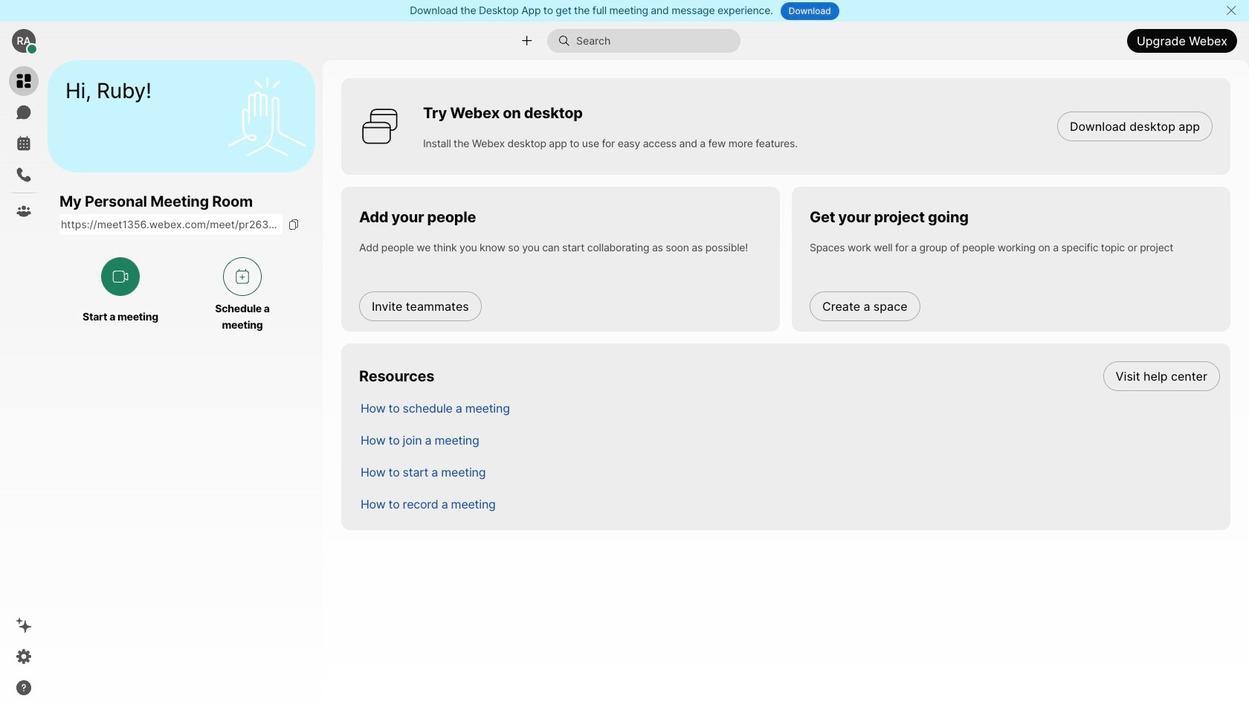 Task type: vqa. For each thing, say whether or not it's contained in the screenshot.
Accessibility tab
no



Task type: describe. For each thing, give the bounding box(es) containing it.
two hands high fiving image
[[222, 72, 312, 161]]

4 list item from the top
[[349, 456, 1231, 488]]

2 list item from the top
[[349, 392, 1231, 424]]

cancel_16 image
[[1226, 4, 1238, 16]]



Task type: locate. For each thing, give the bounding box(es) containing it.
5 list item from the top
[[349, 488, 1231, 520]]

1 list item from the top
[[349, 360, 1231, 392]]

webex tab list
[[9, 66, 39, 226]]

navigation
[[0, 60, 48, 716]]

None text field
[[60, 214, 283, 235]]

3 list item from the top
[[349, 424, 1231, 456]]

list item
[[349, 360, 1231, 392], [349, 392, 1231, 424], [349, 424, 1231, 456], [349, 456, 1231, 488], [349, 488, 1231, 520]]



